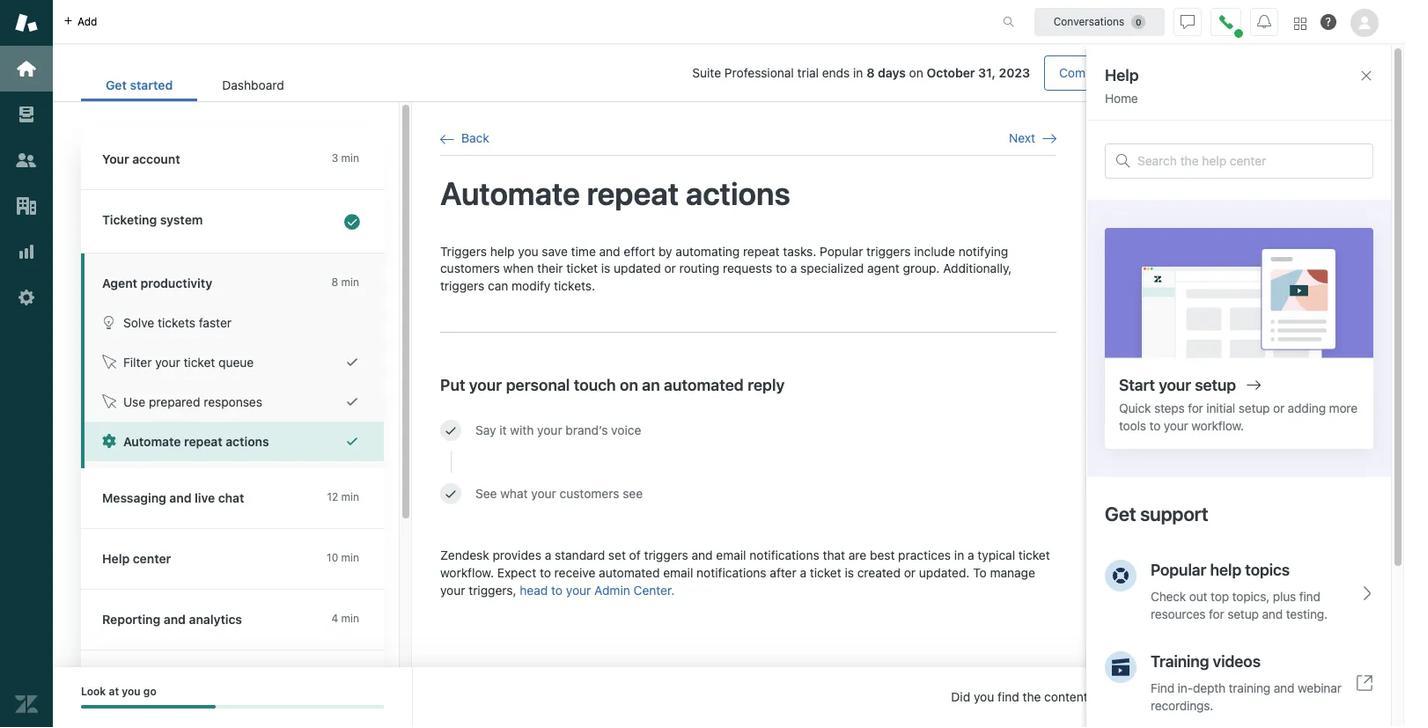 Task type: describe. For each thing, give the bounding box(es) containing it.
main element
[[0, 0, 53, 727]]

say
[[475, 423, 496, 438]]

2 horizontal spatial you
[[974, 689, 994, 704]]

is inside zendesk provides a standard set of triggers and email notifications that are best practices in a typical ticket workflow. expect to receive automated email notifications after a ticket is created or updated. to manage your triggers,
[[845, 565, 854, 580]]

did you find the content on this page helpful?
[[951, 689, 1209, 704]]

your down receive
[[566, 582, 591, 597]]

next button
[[1009, 130, 1056, 146]]

routing
[[679, 261, 720, 276]]

plans
[[1114, 65, 1145, 80]]

compare plans
[[1059, 65, 1145, 80]]

days
[[878, 65, 906, 80]]

effort
[[624, 243, 655, 258]]

min for reporting and analytics
[[341, 612, 359, 625]]

agent
[[867, 261, 900, 276]]

automated inside zendesk provides a standard set of triggers and email notifications that are best practices in a typical ticket workflow. expect to receive automated email notifications after a ticket is created or updated. to manage your triggers,
[[599, 565, 660, 580]]

manage
[[990, 565, 1035, 580]]

helpful?
[[1164, 689, 1209, 704]]

customers image
[[15, 149, 38, 172]]

and left analytics
[[164, 612, 186, 627]]

get
[[106, 77, 127, 92]]

actions inside 'button'
[[226, 434, 269, 449]]

10 min
[[327, 551, 359, 564]]

with
[[510, 423, 534, 438]]

the
[[1023, 689, 1041, 704]]

get started
[[106, 77, 173, 92]]

filter
[[123, 355, 152, 370]]

1 vertical spatial notifications
[[697, 565, 766, 580]]

head
[[520, 582, 548, 597]]

zendesk support image
[[15, 11, 38, 34]]

triggers help you save time and effort by automating repeat tasks. popular triggers include notifying customers when their ticket is updated or routing requests to a specialized agent group. additionally, triggers can modify tickets.
[[440, 243, 1012, 293]]

system
[[160, 212, 203, 227]]

a inside triggers help you save time and effort by automating repeat tasks. popular triggers include notifying customers when their ticket is updated or routing requests to a specialized agent group. additionally, triggers can modify tickets.
[[790, 261, 797, 276]]

repeat inside automate repeat actions 'button'
[[184, 434, 222, 449]]

button displays agent's chat status as invisible. image
[[1181, 15, 1195, 29]]

content-title region
[[440, 174, 1056, 214]]

voice
[[611, 423, 641, 438]]

see what your customers see
[[475, 486, 643, 501]]

31,
[[978, 65, 996, 80]]

put
[[440, 376, 465, 395]]

at
[[109, 685, 119, 698]]

modify
[[512, 278, 551, 293]]

8 min
[[332, 276, 359, 289]]

add
[[77, 15, 97, 28]]

dashboard tab
[[197, 69, 309, 101]]

your right what
[[531, 486, 556, 501]]

repeat inside triggers help you save time and effort by automating repeat tasks. popular triggers include notifying customers when their ticket is updated or routing requests to a specialized agent group. additionally, triggers can modify tickets.
[[743, 243, 780, 258]]

it
[[499, 423, 507, 438]]

4
[[331, 612, 338, 625]]

professional
[[724, 65, 794, 80]]

min for agent productivity
[[341, 276, 359, 289]]

requests
[[723, 261, 772, 276]]

an
[[642, 376, 660, 395]]

messaging and live chat
[[102, 490, 244, 505]]

trial
[[797, 65, 819, 80]]

triggers,
[[469, 582, 516, 597]]

8 inside section
[[867, 65, 875, 80]]

12
[[327, 490, 338, 504]]

updated
[[614, 261, 661, 276]]

progress-bar progress bar
[[81, 706, 384, 709]]

help center
[[102, 551, 171, 566]]

filter your ticket queue button
[[85, 342, 384, 382]]

put your personal touch on an automated reply
[[440, 376, 785, 395]]

use prepared responses
[[123, 394, 262, 409]]

help
[[102, 551, 130, 566]]

conversations
[[1054, 15, 1125, 28]]

automate repeat actions inside content-title region
[[440, 175, 790, 212]]

faster
[[199, 315, 232, 330]]

suite professional trial ends in 8 days on october 31, 2023
[[692, 65, 1030, 80]]

1 horizontal spatial email
[[716, 548, 746, 563]]

help
[[490, 243, 515, 258]]

this
[[1109, 689, 1129, 704]]

section containing suite professional trial ends in
[[323, 55, 1280, 91]]

you for go
[[122, 685, 141, 698]]

live
[[195, 490, 215, 505]]

on inside region
[[620, 376, 638, 395]]

and inside zendesk provides a standard set of triggers and email notifications that are best practices in a typical ticket workflow. expect to receive automated email notifications after a ticket is created or updated. to manage your triggers,
[[692, 548, 713, 563]]

12 min
[[327, 490, 359, 504]]

your inside filter your ticket queue button
[[155, 355, 180, 370]]

ends
[[822, 65, 850, 80]]

now
[[1354, 65, 1377, 80]]

1 horizontal spatial to
[[551, 582, 563, 597]]

in inside zendesk provides a standard set of triggers and email notifications that are best practices in a typical ticket workflow. expect to receive automated email notifications after a ticket is created or updated. to manage your triggers,
[[954, 548, 964, 563]]

chat now button
[[1309, 55, 1391, 91]]

ticket down the that
[[810, 565, 841, 580]]

back button
[[440, 130, 489, 146]]

look at you go
[[81, 685, 157, 698]]

compare plans button
[[1044, 55, 1160, 91]]

reply
[[748, 376, 785, 395]]

chat
[[1323, 65, 1350, 80]]

0 vertical spatial triggers
[[866, 243, 911, 258]]

dashboard
[[222, 77, 284, 92]]

admin image
[[15, 286, 38, 309]]

1 horizontal spatial automated
[[664, 376, 744, 395]]

solve tickets faster button
[[85, 303, 384, 342]]

provides
[[493, 548, 541, 563]]

to
[[973, 565, 987, 580]]

no button
[[1315, 680, 1380, 715]]

practices
[[898, 548, 951, 563]]

ticketing
[[102, 212, 157, 227]]

next
[[1009, 130, 1035, 145]]

your account heading
[[81, 129, 384, 190]]

footer containing did you find the content on this page helpful?
[[53, 667, 1405, 727]]

touch
[[574, 376, 616, 395]]

your
[[102, 151, 129, 166]]

typical
[[978, 548, 1015, 563]]

get started image
[[15, 57, 38, 80]]

go
[[143, 685, 157, 698]]

min for messaging and live chat
[[341, 490, 359, 504]]

say it with your brand's voice
[[475, 423, 641, 438]]

automate repeat actions button
[[85, 422, 384, 461]]

find
[[998, 689, 1019, 704]]

account
[[132, 151, 180, 166]]

use
[[123, 394, 145, 409]]

head to your admin center.
[[520, 582, 675, 597]]

0 horizontal spatial 8
[[332, 276, 338, 289]]

is inside triggers help you save time and effort by automating repeat tasks. popular triggers include notifying customers when their ticket is updated or routing requests to a specialized agent group. additionally, triggers can modify tickets.
[[601, 261, 610, 276]]



Task type: locate. For each thing, give the bounding box(es) containing it.
0 horizontal spatial automate repeat actions
[[123, 434, 269, 449]]

0 horizontal spatial in
[[853, 65, 863, 80]]

analytics
[[189, 612, 242, 627]]

queue
[[218, 355, 254, 370]]

your inside zendesk provides a standard set of triggers and email notifications that are best practices in a typical ticket workflow. expect to receive automated email notifications after a ticket is created or updated. to manage your triggers,
[[440, 582, 465, 597]]

triggers inside zendesk provides a standard set of triggers and email notifications that are best practices in a typical ticket workflow. expect to receive automated email notifications after a ticket is created or updated. to manage your triggers,
[[644, 548, 688, 563]]

in
[[853, 65, 863, 80], [954, 548, 964, 563]]

on left "this"
[[1091, 689, 1105, 704]]

0 horizontal spatial triggers
[[440, 278, 484, 293]]

automate repeat actions down use prepared responses
[[123, 434, 269, 449]]

zendesk image
[[15, 693, 38, 716]]

views image
[[15, 103, 38, 126]]

0 vertical spatial email
[[716, 548, 746, 563]]

customers inside triggers help you save time and effort by automating repeat tasks. popular triggers include notifying customers when their ticket is updated or routing requests to a specialized agent group. additionally, triggers can modify tickets.
[[440, 261, 500, 276]]

0 vertical spatial repeat
[[587, 175, 679, 212]]

use prepared responses button
[[85, 382, 384, 422]]

a right the after
[[800, 565, 807, 580]]

1 vertical spatial on
[[620, 376, 638, 395]]

see
[[623, 486, 643, 501]]

0 vertical spatial notifications
[[750, 548, 819, 563]]

admin
[[594, 582, 630, 597]]

popular
[[820, 243, 863, 258]]

triggers right of
[[644, 548, 688, 563]]

min inside your account heading
[[341, 151, 359, 165]]

1 vertical spatial automate repeat actions
[[123, 434, 269, 449]]

see
[[475, 486, 497, 501]]

2 vertical spatial on
[[1091, 689, 1105, 704]]

or inside triggers help you save time and effort by automating repeat tasks. popular triggers include notifying customers when their ticket is updated or routing requests to a specialized agent group. additionally, triggers can modify tickets.
[[664, 261, 676, 276]]

0 vertical spatial automated
[[664, 376, 744, 395]]

2 vertical spatial triggers
[[644, 548, 688, 563]]

automated
[[664, 376, 744, 395], [599, 565, 660, 580]]

0 horizontal spatial is
[[601, 261, 610, 276]]

October 31, 2023 text field
[[927, 65, 1030, 80]]

reporting and analytics
[[102, 612, 242, 627]]

1 horizontal spatial triggers
[[644, 548, 688, 563]]

2 vertical spatial repeat
[[184, 434, 222, 449]]

ticketing system button
[[81, 190, 380, 253]]

5 min from the top
[[341, 612, 359, 625]]

best
[[870, 548, 895, 563]]

10
[[327, 551, 338, 564]]

is down are
[[845, 565, 854, 580]]

automate repeat actions
[[440, 175, 790, 212], [123, 434, 269, 449]]

email
[[716, 548, 746, 563], [663, 565, 693, 580]]

0 horizontal spatial you
[[122, 685, 141, 698]]

2 min from the top
[[341, 276, 359, 289]]

0 horizontal spatial actions
[[226, 434, 269, 449]]

1 vertical spatial automate
[[123, 434, 181, 449]]

1 vertical spatial repeat
[[743, 243, 780, 258]]

tasks.
[[783, 243, 816, 258]]

1 vertical spatial is
[[845, 565, 854, 580]]

zendesk products image
[[1294, 17, 1307, 29]]

1 horizontal spatial repeat
[[587, 175, 679, 212]]

0 vertical spatial or
[[664, 261, 676, 276]]

triggers down triggers
[[440, 278, 484, 293]]

automate down use
[[123, 434, 181, 449]]

customers left see
[[560, 486, 619, 501]]

your right put
[[469, 376, 502, 395]]

3 min from the top
[[341, 490, 359, 504]]

and right time
[[599, 243, 620, 258]]

notifications up the after
[[750, 548, 819, 563]]

0 vertical spatial on
[[909, 65, 923, 80]]

you right did
[[974, 689, 994, 704]]

min for help center
[[341, 551, 359, 564]]

1 horizontal spatial automate
[[440, 175, 580, 212]]

1 vertical spatial triggers
[[440, 278, 484, 293]]

1 vertical spatial customers
[[560, 486, 619, 501]]

reporting image
[[15, 240, 38, 263]]

1 min from the top
[[341, 151, 359, 165]]

you right at
[[122, 685, 141, 698]]

on left an
[[620, 376, 638, 395]]

include
[[914, 243, 955, 258]]

ticket down time
[[566, 261, 598, 276]]

head to your admin center. link
[[520, 582, 675, 597]]

expect
[[497, 565, 536, 580]]

or down practices
[[904, 565, 916, 580]]

specialized
[[800, 261, 864, 276]]

0 horizontal spatial repeat
[[184, 434, 222, 449]]

triggers
[[440, 243, 487, 258]]

triggers
[[866, 243, 911, 258], [440, 278, 484, 293], [644, 548, 688, 563]]

when
[[503, 261, 534, 276]]

yes button
[[1231, 680, 1301, 715]]

0 horizontal spatial to
[[540, 565, 551, 580]]

notifications image
[[1257, 15, 1271, 29]]

0 horizontal spatial automated
[[599, 565, 660, 580]]

chat
[[218, 490, 244, 505]]

0 vertical spatial actions
[[686, 175, 790, 212]]

in up updated.
[[954, 548, 964, 563]]

a right provides
[[545, 548, 551, 563]]

ticket left queue
[[184, 355, 215, 370]]

0 vertical spatial customers
[[440, 261, 500, 276]]

2 horizontal spatial on
[[1091, 689, 1105, 704]]

ticketing system
[[102, 212, 203, 227]]

tab list containing get started
[[81, 69, 309, 101]]

notifications left the after
[[697, 565, 766, 580]]

your down workflow.
[[440, 582, 465, 597]]

1 vertical spatial automated
[[599, 565, 660, 580]]

footer
[[53, 667, 1405, 727]]

1 horizontal spatial customers
[[560, 486, 619, 501]]

0 horizontal spatial customers
[[440, 261, 500, 276]]

repeat down use prepared responses
[[184, 434, 222, 449]]

min for your account
[[341, 151, 359, 165]]

group.
[[903, 261, 940, 276]]

to
[[776, 261, 787, 276], [540, 565, 551, 580], [551, 582, 563, 597]]

actions down use prepared responses button
[[226, 434, 269, 449]]

your right with
[[537, 423, 562, 438]]

additionally,
[[943, 261, 1012, 276]]

add button
[[53, 0, 108, 43]]

or down by
[[664, 261, 676, 276]]

0 vertical spatial to
[[776, 261, 787, 276]]

automate repeat actions inside automate repeat actions 'button'
[[123, 434, 269, 449]]

1 vertical spatial actions
[[226, 434, 269, 449]]

agent
[[102, 276, 137, 291]]

automate inside content-title region
[[440, 175, 580, 212]]

1 horizontal spatial you
[[518, 243, 538, 258]]

updated.
[[919, 565, 970, 580]]

ticket
[[566, 261, 598, 276], [184, 355, 215, 370], [1019, 548, 1050, 563], [810, 565, 841, 580]]

customers down triggers
[[440, 261, 500, 276]]

and left live
[[169, 490, 192, 505]]

you inside triggers help you save time and effort by automating repeat tasks. popular triggers include notifying customers when their ticket is updated or routing requests to a specialized agent group. additionally, triggers can modify tickets.
[[518, 243, 538, 258]]

progress bar image
[[81, 706, 216, 709]]

4 min
[[331, 612, 359, 625]]

personal
[[506, 376, 570, 395]]

2 vertical spatial to
[[551, 582, 563, 597]]

standard
[[555, 548, 605, 563]]

actions
[[686, 175, 790, 212], [226, 434, 269, 449]]

workflow.
[[440, 565, 494, 580]]

0 vertical spatial 8
[[867, 65, 875, 80]]

a up to
[[968, 548, 974, 563]]

on right days
[[909, 65, 923, 80]]

your right filter
[[155, 355, 180, 370]]

started
[[130, 77, 173, 92]]

a down tasks.
[[790, 261, 797, 276]]

0 vertical spatial automate
[[440, 175, 580, 212]]

ticket inside filter your ticket queue button
[[184, 355, 215, 370]]

repeat up requests
[[743, 243, 780, 258]]

or
[[664, 261, 676, 276], [904, 565, 916, 580]]

2 horizontal spatial triggers
[[866, 243, 911, 258]]

on inside section
[[909, 65, 923, 80]]

2 horizontal spatial to
[[776, 261, 787, 276]]

to inside triggers help you save time and effort by automating repeat tasks. popular triggers include notifying customers when their ticket is updated or routing requests to a specialized agent group. additionally, triggers can modify tickets.
[[776, 261, 787, 276]]

to right head
[[551, 582, 563, 597]]

set
[[608, 548, 626, 563]]

0 horizontal spatial on
[[620, 376, 638, 395]]

filter your ticket queue
[[123, 355, 254, 370]]

your
[[155, 355, 180, 370], [469, 376, 502, 395], [537, 423, 562, 438], [531, 486, 556, 501], [440, 582, 465, 597], [566, 582, 591, 597]]

what
[[500, 486, 528, 501]]

back
[[461, 130, 489, 145]]

to up head
[[540, 565, 551, 580]]

notifying
[[959, 243, 1008, 258]]

2 horizontal spatial repeat
[[743, 243, 780, 258]]

automate up help
[[440, 175, 580, 212]]

0 horizontal spatial email
[[663, 565, 693, 580]]

actions inside content-title region
[[686, 175, 790, 212]]

responses
[[204, 394, 262, 409]]

section
[[323, 55, 1280, 91]]

actions up automating
[[686, 175, 790, 212]]

1 horizontal spatial 8
[[867, 65, 875, 80]]

8
[[867, 65, 875, 80], [332, 276, 338, 289]]

1 vertical spatial in
[[954, 548, 964, 563]]

1 horizontal spatial or
[[904, 565, 916, 580]]

0 vertical spatial automate repeat actions
[[440, 175, 790, 212]]

put your personal touch on an automated reply region
[[440, 243, 1056, 616]]

1 horizontal spatial automate repeat actions
[[440, 175, 790, 212]]

4 min from the top
[[341, 551, 359, 564]]

tab list
[[81, 69, 309, 101]]

customers
[[440, 261, 500, 276], [560, 486, 619, 501]]

in inside section
[[853, 65, 863, 80]]

zendesk provides a standard set of triggers and email notifications that are best practices in a typical ticket workflow. expect to receive automated email notifications after a ticket is created or updated. to manage your triggers,
[[440, 548, 1050, 597]]

0 horizontal spatial automate
[[123, 434, 181, 449]]

zendesk
[[440, 548, 489, 563]]

solve tickets faster
[[123, 315, 232, 330]]

you for save
[[518, 243, 538, 258]]

triggers up agent at the right of page
[[866, 243, 911, 258]]

1 vertical spatial or
[[904, 565, 916, 580]]

1 vertical spatial 8
[[332, 276, 338, 289]]

automated down of
[[599, 565, 660, 580]]

1 vertical spatial to
[[540, 565, 551, 580]]

ticket up manage
[[1019, 548, 1050, 563]]

organizations image
[[15, 195, 38, 217]]

1 vertical spatial email
[[663, 565, 693, 580]]

that
[[823, 548, 845, 563]]

1 horizontal spatial is
[[845, 565, 854, 580]]

and right of
[[692, 548, 713, 563]]

in right ends
[[853, 65, 863, 80]]

1 horizontal spatial in
[[954, 548, 964, 563]]

compare
[[1059, 65, 1111, 80]]

ticket inside triggers help you save time and effort by automating repeat tasks. popular triggers include notifying customers when their ticket is updated or routing requests to a specialized agent group. additionally, triggers can modify tickets.
[[566, 261, 598, 276]]

by
[[659, 243, 672, 258]]

conversations button
[[1034, 7, 1165, 36]]

repeat up effort
[[587, 175, 679, 212]]

0 vertical spatial is
[[601, 261, 610, 276]]

2023
[[999, 65, 1030, 80]]

is left updated
[[601, 261, 610, 276]]

1 horizontal spatial actions
[[686, 175, 790, 212]]

automate repeat actions up effort
[[440, 175, 790, 212]]

prepared
[[149, 394, 200, 409]]

you up when
[[518, 243, 538, 258]]

1 horizontal spatial on
[[909, 65, 923, 80]]

a
[[790, 261, 797, 276], [545, 548, 551, 563], [968, 548, 974, 563], [800, 565, 807, 580]]

solve
[[123, 315, 154, 330]]

reporting
[[102, 612, 160, 627]]

automated right an
[[664, 376, 744, 395]]

0 horizontal spatial or
[[664, 261, 676, 276]]

or inside zendesk provides a standard set of triggers and email notifications that are best practices in a typical ticket workflow. expect to receive automated email notifications after a ticket is created or updated. to manage your triggers,
[[904, 565, 916, 580]]

suite
[[692, 65, 721, 80]]

0 vertical spatial in
[[853, 65, 863, 80]]

get help image
[[1321, 14, 1336, 30]]

center
[[133, 551, 171, 566]]

messaging
[[102, 490, 166, 505]]

on inside footer
[[1091, 689, 1105, 704]]

to inside zendesk provides a standard set of triggers and email notifications that are best practices in a typical ticket workflow. expect to receive automated email notifications after a ticket is created or updated. to manage your triggers,
[[540, 565, 551, 580]]

automate inside 'button'
[[123, 434, 181, 449]]

no
[[1329, 689, 1345, 704]]

repeat inside content-title region
[[587, 175, 679, 212]]

to down tasks.
[[776, 261, 787, 276]]

created
[[857, 565, 901, 580]]

your account
[[102, 151, 180, 166]]

and inside triggers help you save time and effort by automating repeat tasks. popular triggers include notifying customers when their ticket is updated or routing requests to a specialized agent group. additionally, triggers can modify tickets.
[[599, 243, 620, 258]]

brand's
[[566, 423, 608, 438]]

automating
[[676, 243, 740, 258]]



Task type: vqa. For each thing, say whether or not it's contained in the screenshot.
second Close IMAGE from the left
no



